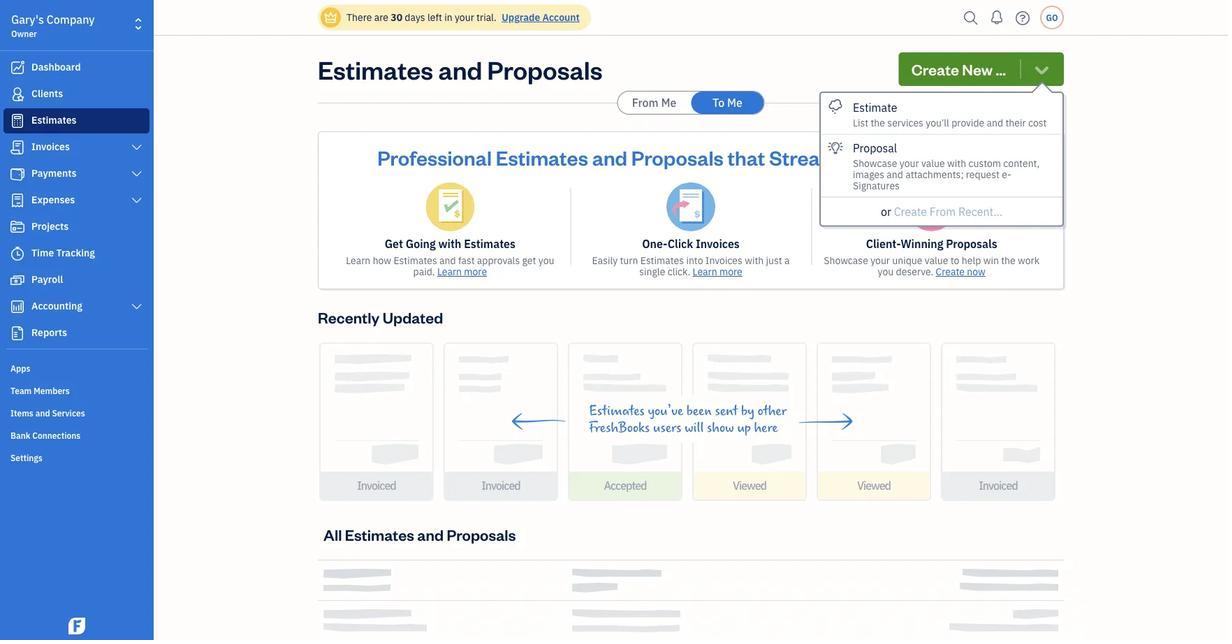 Task type: vqa. For each thing, say whether or not it's contained in the screenshot.


Task type: describe. For each thing, give the bounding box(es) containing it.
me for from me
[[661, 95, 677, 110]]

just
[[766, 254, 783, 267]]

main element
[[0, 0, 189, 640]]

approvals
[[477, 254, 520, 267]]

settings
[[10, 452, 43, 463]]

items and services link
[[3, 402, 150, 423]]

value for showcase
[[925, 254, 949, 267]]

users
[[653, 420, 682, 435]]

…
[[996, 59, 1007, 79]]

learn how estimates and fast approvals get you paid.
[[346, 254, 555, 278]]

report image
[[9, 326, 26, 340]]

accepted
[[604, 478, 647, 493]]

or
[[881, 204, 892, 219]]

expenses link
[[3, 188, 150, 213]]

dashboard
[[31, 60, 81, 73]]

with inside 'proposal showcase your value with custom content, images and attachments; request e- signatures'
[[948, 157, 967, 169]]

go
[[1047, 12, 1059, 23]]

1 invoiced from the left
[[357, 478, 396, 493]]

items
[[10, 407, 33, 419]]

proposal
[[853, 140, 898, 155]]

get
[[385, 237, 403, 251]]

bank connections link
[[3, 424, 150, 445]]

money image
[[9, 273, 26, 287]]

invoices inside main element
[[31, 140, 70, 153]]

up
[[738, 420, 751, 435]]

clients link
[[3, 82, 150, 107]]

client image
[[9, 87, 26, 101]]

and inside estimate list the services you'll provide and their cost
[[987, 116, 1004, 129]]

1 vertical spatial invoices
[[696, 237, 740, 251]]

reports link
[[3, 321, 150, 346]]

tracking
[[56, 246, 95, 259]]

clients
[[31, 87, 63, 100]]

create for create now
[[936, 265, 965, 278]]

learn inside learn how estimates and fast approvals get you paid.
[[346, 254, 371, 267]]

paid.
[[413, 265, 435, 278]]

e-
[[1002, 168, 1012, 181]]

with inside easily turn estimates into invoices with just a single click.
[[745, 254, 764, 267]]

help
[[962, 254, 982, 267]]

left
[[428, 11, 442, 24]]

freshbooks
[[589, 420, 650, 435]]

professional
[[378, 144, 492, 170]]

create for create new …
[[912, 59, 960, 79]]

one-
[[642, 237, 668, 251]]

invoice image
[[9, 140, 26, 154]]

going
[[406, 237, 436, 251]]

their
[[1006, 116, 1027, 129]]

are
[[374, 11, 389, 24]]

time
[[31, 246, 54, 259]]

gary's company owner
[[11, 12, 95, 39]]

there are 30 days left in your trial. upgrade account
[[347, 11, 580, 24]]

chevrondown image
[[1033, 59, 1052, 79]]

turn
[[620, 254, 638, 267]]

client-winning proposals
[[866, 237, 998, 251]]

and inside learn how estimates and fast approvals get you paid.
[[440, 254, 456, 267]]

easily
[[592, 254, 618, 267]]

chevron large down image for expenses
[[130, 195, 143, 206]]

learn for get going with estimates
[[437, 265, 462, 278]]

upgrade account link
[[499, 11, 580, 24]]

trial.
[[477, 11, 497, 24]]

invoices inside easily turn estimates into invoices with just a single click.
[[706, 254, 743, 267]]

now
[[968, 265, 986, 278]]

new
[[963, 59, 993, 79]]

learn more for with
[[437, 265, 487, 278]]

recently
[[318, 307, 380, 327]]

learn for one-click invoices
[[693, 265, 718, 278]]

accounting link
[[3, 294, 150, 319]]

2 viewed from the left
[[858, 478, 891, 493]]

and inside items and services link
[[35, 407, 50, 419]]

account
[[543, 11, 580, 24]]

recently updated
[[318, 307, 443, 327]]

client-winning proposals image
[[908, 182, 957, 231]]

dashboard image
[[9, 61, 26, 75]]

from me
[[632, 95, 677, 110]]

create now
[[936, 265, 986, 278]]

payroll link
[[3, 268, 150, 293]]

gary's
[[11, 12, 44, 27]]

search image
[[960, 7, 983, 28]]

your inside showcase your unique value to help win the work you deserve.
[[871, 254, 890, 267]]

estimate list the services you'll provide and their cost
[[853, 100, 1047, 129]]

provide
[[952, 116, 985, 129]]

payment image
[[9, 167, 26, 181]]

3 invoiced from the left
[[979, 478, 1018, 493]]

how
[[373, 254, 391, 267]]

estimate
[[853, 100, 898, 115]]

estimate image
[[9, 114, 26, 128]]

chart image
[[9, 300, 26, 314]]

and inside 'proposal showcase your value with custom content, images and attachments; request e- signatures'
[[887, 168, 904, 181]]

invoicing
[[922, 144, 1005, 170]]

more for with
[[464, 265, 487, 278]]

30
[[391, 11, 403, 24]]

get going with estimates image
[[426, 182, 475, 231]]

attachments;
[[906, 168, 964, 181]]

into
[[687, 254, 704, 267]]

all
[[324, 525, 342, 544]]

project image
[[9, 220, 26, 234]]

click.
[[668, 265, 691, 278]]

proposal showcase your value with custom content, images and attachments; request e- signatures
[[853, 140, 1040, 192]]

learn more for invoices
[[693, 265, 743, 278]]

list
[[853, 116, 869, 129]]

professional estimates and proposals that streamline your invoicing
[[378, 144, 1005, 170]]

expense image
[[9, 194, 26, 208]]

notifications image
[[986, 3, 1009, 31]]

one-click invoices image
[[667, 182, 716, 231]]

the inside showcase your unique value to help win the work you deserve.
[[1002, 254, 1016, 267]]

from
[[632, 95, 659, 110]]

estimates inside main element
[[31, 114, 77, 127]]



Task type: locate. For each thing, give the bounding box(es) containing it.
1 horizontal spatial you
[[878, 265, 894, 278]]

invoices right into
[[706, 254, 743, 267]]

go to help image
[[1012, 7, 1034, 28]]

me for to me
[[728, 95, 743, 110]]

estimates you've been sent by other freshbooks users will show up here
[[589, 403, 787, 435]]

me right to
[[728, 95, 743, 110]]

members
[[34, 385, 70, 396]]

2 learn more from the left
[[693, 265, 743, 278]]

1 horizontal spatial learn
[[437, 265, 462, 278]]

1 vertical spatial chevron large down image
[[130, 195, 143, 206]]

2 horizontal spatial your
[[900, 157, 920, 169]]

that
[[728, 144, 766, 170]]

projects
[[31, 220, 69, 233]]

chevron large down image
[[130, 142, 143, 153], [130, 195, 143, 206], [130, 301, 143, 312]]

estimates
[[318, 52, 434, 86], [31, 114, 77, 127], [496, 144, 588, 170], [464, 237, 516, 251], [394, 254, 437, 267], [641, 254, 684, 267], [589, 403, 645, 419], [345, 525, 414, 544]]

custom
[[969, 157, 1002, 169]]

been
[[687, 403, 712, 419]]

chevron large down image up chevron large down image
[[130, 142, 143, 153]]

payroll
[[31, 273, 63, 286]]

one-click invoices
[[642, 237, 740, 251]]

2 vertical spatial chevron large down image
[[130, 301, 143, 312]]

team members
[[10, 385, 70, 396]]

company
[[47, 12, 95, 27]]

from me link
[[618, 92, 691, 114]]

create left new at right top
[[912, 59, 960, 79]]

1 vertical spatial create
[[936, 265, 965, 278]]

team members link
[[3, 380, 150, 401]]

bank
[[10, 430, 30, 441]]

chevron large down image for invoices
[[130, 142, 143, 153]]

get
[[523, 254, 536, 267]]

1 horizontal spatial invoiced
[[482, 478, 521, 493]]

invoiced
[[357, 478, 396, 493], [482, 478, 521, 493], [979, 478, 1018, 493]]

0 horizontal spatial invoiced
[[357, 478, 396, 493]]

1 learn more from the left
[[437, 265, 487, 278]]

invoices up into
[[696, 237, 740, 251]]

1 horizontal spatial more
[[720, 265, 743, 278]]

invoices
[[31, 140, 70, 153], [696, 237, 740, 251], [706, 254, 743, 267]]

you inside learn how estimates and fast approvals get you paid.
[[539, 254, 555, 267]]

1 horizontal spatial learn more
[[693, 265, 743, 278]]

2 horizontal spatial with
[[948, 157, 967, 169]]

deserve.
[[896, 265, 934, 278]]

upgrade
[[502, 11, 540, 24]]

value down "client-winning proposals"
[[925, 254, 949, 267]]

1 horizontal spatial me
[[728, 95, 743, 110]]

connections
[[32, 430, 81, 441]]

viewed
[[733, 478, 767, 493], [858, 478, 891, 493]]

a
[[785, 254, 790, 267]]

all estimates and proposals
[[324, 525, 516, 544]]

2 vertical spatial your
[[871, 254, 890, 267]]

services
[[52, 407, 85, 419]]

your up signatures
[[900, 157, 920, 169]]

value inside showcase your unique value to help win the work you deserve.
[[925, 254, 949, 267]]

click
[[668, 237, 694, 251]]

showcase down client-
[[824, 254, 869, 267]]

chevron large down image down chevron large down image
[[130, 195, 143, 206]]

estimates and proposals
[[318, 52, 603, 86]]

items and services
[[10, 407, 85, 419]]

2 vertical spatial invoices
[[706, 254, 743, 267]]

invoices up payments
[[31, 140, 70, 153]]

other
[[758, 403, 787, 419]]

0 vertical spatial the
[[871, 116, 886, 129]]

value
[[922, 157, 945, 169], [925, 254, 949, 267]]

2 more from the left
[[720, 265, 743, 278]]

proposals
[[488, 52, 603, 86], [632, 144, 724, 170], [947, 237, 998, 251], [447, 525, 516, 544]]

winning
[[901, 237, 944, 251]]

learn right the paid.
[[437, 265, 462, 278]]

0 vertical spatial showcase
[[853, 157, 898, 169]]

the right the win
[[1002, 254, 1016, 267]]

freshbooks image
[[66, 618, 88, 635]]

1 me from the left
[[661, 95, 677, 110]]

the down estimate
[[871, 116, 886, 129]]

chevron large down image inside the 'accounting' link
[[130, 301, 143, 312]]

2 me from the left
[[728, 95, 743, 110]]

me
[[661, 95, 677, 110], [728, 95, 743, 110]]

time tracking link
[[3, 241, 150, 266]]

0 horizontal spatial with
[[439, 237, 462, 251]]

chevron large down image for accounting
[[130, 301, 143, 312]]

create new … button
[[899, 52, 1065, 86]]

0 vertical spatial value
[[922, 157, 945, 169]]

timer image
[[9, 247, 26, 261]]

1 more from the left
[[464, 265, 487, 278]]

0 horizontal spatial more
[[464, 265, 487, 278]]

1 vertical spatial your
[[900, 157, 920, 169]]

your right in
[[455, 11, 474, 24]]

estimates inside estimates you've been sent by other freshbooks users will show up here
[[589, 403, 645, 419]]

0 vertical spatial create
[[912, 59, 960, 79]]

days
[[405, 11, 425, 24]]

1 chevron large down image from the top
[[130, 142, 143, 153]]

1 horizontal spatial viewed
[[858, 478, 891, 493]]

owner
[[11, 28, 37, 39]]

payments
[[31, 167, 77, 180]]

0 horizontal spatial learn
[[346, 254, 371, 267]]

0 horizontal spatial your
[[455, 11, 474, 24]]

create left now
[[936, 265, 965, 278]]

time tracking
[[31, 246, 95, 259]]

team
[[10, 385, 32, 396]]

0 vertical spatial chevron large down image
[[130, 142, 143, 153]]

sent
[[715, 403, 738, 419]]

payments link
[[3, 161, 150, 187]]

you down client-
[[878, 265, 894, 278]]

me inside 'link'
[[661, 95, 677, 110]]

apps link
[[3, 357, 150, 378]]

learn more down one-click invoices
[[693, 265, 743, 278]]

your inside 'proposal showcase your value with custom content, images and attachments; request e- signatures'
[[900, 157, 920, 169]]

0 horizontal spatial the
[[871, 116, 886, 129]]

estimates inside learn how estimates and fast approvals get you paid.
[[394, 254, 437, 267]]

you inside showcase your unique value to help win the work you deserve.
[[878, 265, 894, 278]]

projects link
[[3, 215, 150, 240]]

chevron large down image
[[130, 168, 143, 180]]

to
[[951, 254, 960, 267]]

content,
[[1004, 157, 1040, 169]]

estimates link
[[3, 108, 150, 134]]

with left custom
[[948, 157, 967, 169]]

learn left how
[[346, 254, 371, 267]]

create new …
[[912, 59, 1007, 79]]

showcase your unique value to help win the work you deserve.
[[824, 254, 1040, 278]]

the inside estimate list the services you'll provide and their cost
[[871, 116, 886, 129]]

crown image
[[324, 10, 338, 25]]

me right from
[[661, 95, 677, 110]]

value for proposal
[[922, 157, 945, 169]]

chevron large down image down payroll link on the left top
[[130, 301, 143, 312]]

more right into
[[720, 265, 743, 278]]

more for invoices
[[720, 265, 743, 278]]

reports
[[31, 326, 67, 339]]

1 vertical spatial showcase
[[824, 254, 869, 267]]

value right your
[[922, 157, 945, 169]]

you right the get on the top
[[539, 254, 555, 267]]

showcase
[[853, 157, 898, 169], [824, 254, 869, 267]]

1 viewed from the left
[[733, 478, 767, 493]]

work
[[1018, 254, 1040, 267]]

dashboard link
[[3, 55, 150, 80]]

with
[[948, 157, 967, 169], [439, 237, 462, 251], [745, 254, 764, 267]]

showcase inside 'proposal showcase your value with custom content, images and attachments; request e- signatures'
[[853, 157, 898, 169]]

0 horizontal spatial learn more
[[437, 265, 487, 278]]

learn right click.
[[693, 265, 718, 278]]

0 horizontal spatial me
[[661, 95, 677, 110]]

streamline
[[770, 144, 871, 170]]

2 horizontal spatial learn
[[693, 265, 718, 278]]

1 vertical spatial value
[[925, 254, 949, 267]]

value inside 'proposal showcase your value with custom content, images and attachments; request e- signatures'
[[922, 157, 945, 169]]

settings link
[[3, 447, 150, 468]]

3 chevron large down image from the top
[[130, 301, 143, 312]]

images
[[853, 168, 885, 181]]

2 horizontal spatial invoiced
[[979, 478, 1018, 493]]

showcase down proposal
[[853, 157, 898, 169]]

1 horizontal spatial with
[[745, 254, 764, 267]]

win
[[984, 254, 999, 267]]

1 horizontal spatial the
[[1002, 254, 1016, 267]]

learn more down get going with estimates
[[437, 265, 487, 278]]

0 horizontal spatial viewed
[[733, 478, 767, 493]]

you
[[539, 254, 555, 267], [878, 265, 894, 278]]

the
[[871, 116, 886, 129], [1002, 254, 1016, 267]]

0 vertical spatial with
[[948, 157, 967, 169]]

showcase inside showcase your unique value to help win the work you deserve.
[[824, 254, 869, 267]]

2 vertical spatial with
[[745, 254, 764, 267]]

1 horizontal spatial your
[[871, 254, 890, 267]]

1 vertical spatial with
[[439, 237, 462, 251]]

to me link
[[692, 92, 764, 114]]

accounting
[[31, 300, 82, 312]]

client-
[[866, 237, 901, 251]]

create inside dropdown button
[[912, 59, 960, 79]]

in
[[445, 11, 453, 24]]

estimates inside easily turn estimates into invoices with just a single click.
[[641, 254, 684, 267]]

invoices link
[[3, 135, 150, 160]]

1 vertical spatial the
[[1002, 254, 1016, 267]]

your
[[455, 11, 474, 24], [900, 157, 920, 169], [871, 254, 890, 267]]

services
[[888, 116, 924, 129]]

with left just
[[745, 254, 764, 267]]

bank connections
[[10, 430, 81, 441]]

2 invoiced from the left
[[482, 478, 521, 493]]

more down get going with estimates
[[464, 265, 487, 278]]

you'll
[[926, 116, 950, 129]]

expenses
[[31, 193, 75, 206]]

0 vertical spatial invoices
[[31, 140, 70, 153]]

here
[[755, 420, 778, 435]]

apps
[[10, 363, 30, 374]]

with up learn how estimates and fast approvals get you paid.
[[439, 237, 462, 251]]

to me
[[713, 95, 743, 110]]

2 chevron large down image from the top
[[130, 195, 143, 206]]

0 horizontal spatial you
[[539, 254, 555, 267]]

your down client-
[[871, 254, 890, 267]]

0 vertical spatial your
[[455, 11, 474, 24]]

your
[[875, 144, 918, 170]]

easily turn estimates into invoices with just a single click.
[[592, 254, 790, 278]]



